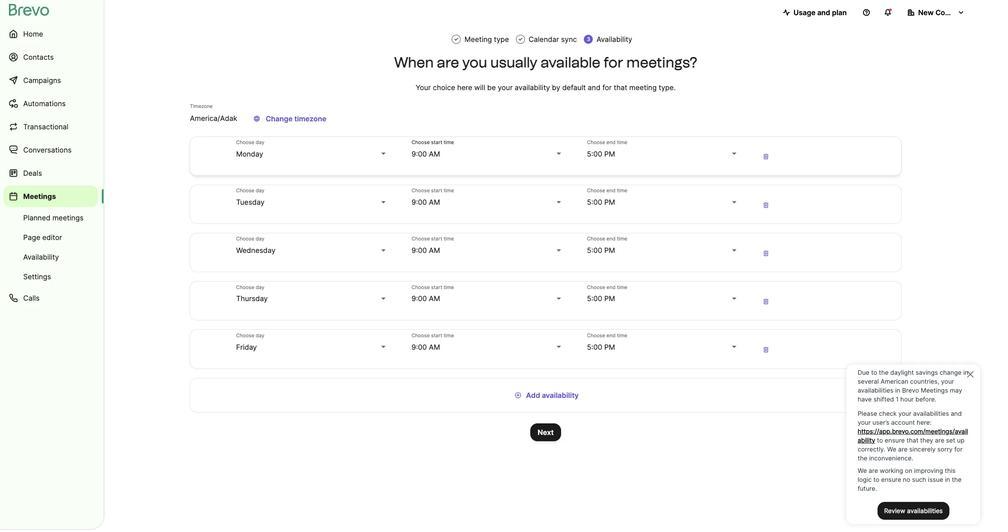 Task type: vqa. For each thing, say whether or not it's contained in the screenshot.
archived inside Your saved filters are now archived here All saved filters created in the previous version of the Contact page are listed here after all your segments. They are labeled as archived.
no



Task type: describe. For each thing, give the bounding box(es) containing it.
your
[[416, 83, 431, 92]]

change
[[266, 114, 293, 123]]

delete for monday
[[763, 152, 770, 161]]

Friday field
[[236, 342, 388, 353]]

9:00 am field for wednesday
[[412, 245, 563, 256]]

friday
[[236, 343, 257, 352]]

you
[[463, 54, 487, 71]]

5:00 pm for friday
[[587, 343, 615, 352]]

9:00 am field for friday
[[412, 342, 563, 353]]

delete for tuesday
[[763, 201, 770, 210]]

when are you usually available for meetings?
[[394, 54, 698, 71]]

pm for wednesday
[[605, 246, 615, 255]]

1 horizontal spatial availability
[[597, 35, 633, 44]]

5:00 for monday
[[587, 150, 603, 158]]

pm for friday
[[605, 343, 615, 352]]

here
[[457, 83, 473, 92]]

contacts link
[[4, 46, 98, 68]]

available
[[541, 54, 601, 71]]

0 vertical spatial availability
[[515, 83, 550, 92]]

default
[[563, 83, 586, 92]]

change timezone
[[266, 114, 327, 123]]

Tuesday field
[[236, 197, 388, 208]]

contacts
[[23, 53, 54, 62]]

campaigns link
[[4, 70, 98, 91]]

will
[[475, 83, 485, 92]]

9:00 am for wednesday
[[412, 246, 440, 255]]

and inside button
[[818, 8, 831, 17]]

meetings?
[[627, 54, 698, 71]]

next
[[538, 428, 554, 437]]

5:00 pm field for thursday
[[587, 294, 739, 304]]

no color image
[[518, 36, 524, 42]]

5:00 pm field for monday
[[587, 149, 739, 159]]

conversations
[[23, 146, 72, 155]]

no color image containing check
[[454, 36, 459, 42]]

campaigns
[[23, 76, 61, 85]]

check for calendar sync
[[518, 36, 524, 42]]

monday
[[236, 150, 263, 158]]

settings link
[[4, 268, 98, 286]]

meeting
[[630, 83, 657, 92]]

company
[[936, 8, 969, 17]]

meeting type
[[465, 35, 509, 44]]

transactional
[[23, 122, 68, 131]]

plan
[[832, 8, 847, 17]]

deals
[[23, 169, 42, 178]]

delete button for wednesday
[[757, 244, 775, 262]]

remove range image for monday
[[761, 152, 772, 162]]

timezone
[[190, 103, 213, 109]]

5:00 pm for tuesday
[[587, 198, 615, 207]]

page editor link
[[4, 229, 98, 247]]

pm for thursday
[[605, 294, 615, 303]]

your choice here will be your availability by default and for that meeting type.
[[416, 83, 676, 92]]

by
[[552, 83, 561, 92]]

9:00 am field for thursday
[[412, 294, 563, 304]]

5:00 for tuesday
[[587, 198, 603, 207]]

0 vertical spatial for
[[604, 54, 624, 71]]

am for monday
[[429, 150, 440, 158]]

9:00 for tuesday
[[412, 198, 427, 207]]

5:00 pm for wednesday
[[587, 246, 615, 255]]

1 vertical spatial availability
[[542, 391, 579, 400]]

delete for friday
[[763, 346, 770, 355]]

editor
[[42, 233, 62, 242]]

9:00 am for monday
[[412, 150, 440, 158]]

Monday field
[[236, 149, 388, 159]]

timezone
[[295, 114, 327, 123]]

9:00 am for tuesday
[[412, 198, 440, 207]]

9:00 for friday
[[412, 343, 427, 352]]

Wednesday field
[[236, 245, 388, 256]]

new company button
[[901, 4, 972, 21]]

availability link
[[4, 248, 98, 266]]

9:00 am field for monday
[[412, 149, 563, 159]]

that
[[614, 83, 628, 92]]

new
[[919, 8, 934, 17]]

choice
[[433, 83, 455, 92]]

remove range image for friday
[[761, 345, 772, 356]]

home
[[23, 29, 43, 38]]

thursday
[[236, 294, 268, 303]]

your
[[498, 83, 513, 92]]

no color image containing add_circle_outline
[[513, 390, 524, 401]]

check for meeting type
[[454, 36, 459, 42]]

meetings link
[[4, 186, 98, 207]]

are
[[437, 54, 459, 71]]



Task type: locate. For each thing, give the bounding box(es) containing it.
4 9:00 am field from the top
[[412, 294, 563, 304]]

check
[[454, 36, 459, 42], [518, 36, 524, 42]]

wednesday
[[236, 246, 276, 255]]

3
[[587, 36, 591, 42]]

sync
[[561, 35, 577, 44]]

4 5:00 pm from the top
[[587, 294, 615, 303]]

page
[[23, 233, 40, 242]]

delete for thursday
[[763, 297, 770, 306]]

type
[[494, 35, 509, 44]]

and left plan
[[818, 8, 831, 17]]

0 vertical spatial remove range image
[[761, 152, 772, 162]]

for up that
[[604, 54, 624, 71]]

delete button for thursday
[[757, 292, 775, 310]]

5:00 pm field for wednesday
[[587, 245, 739, 256]]

5:00 PM field
[[587, 149, 739, 159], [587, 197, 739, 208], [587, 245, 739, 256], [587, 294, 739, 304], [587, 342, 739, 353]]

america/adak
[[190, 114, 237, 123]]

3 5:00 pm from the top
[[587, 246, 615, 255]]

5 pm from the top
[[605, 343, 615, 352]]

1 5:00 pm field from the top
[[587, 149, 739, 159]]

1 5:00 pm from the top
[[587, 150, 615, 158]]

5 5:00 from the top
[[587, 343, 603, 352]]

type.
[[659, 83, 676, 92]]

5 5:00 pm field from the top
[[587, 342, 739, 353]]

usage and plan button
[[776, 4, 854, 21]]

4 5:00 pm field from the top
[[587, 294, 739, 304]]

automations link
[[4, 93, 98, 114]]

5:00 pm field for tuesday
[[587, 197, 739, 208]]

check left meeting
[[454, 36, 459, 42]]

5 delete from the top
[[763, 346, 770, 355]]

meeting
[[465, 35, 492, 44]]

5:00 pm for monday
[[587, 150, 615, 158]]

2 check from the left
[[518, 36, 524, 42]]

remove range image
[[761, 152, 772, 162], [761, 248, 772, 259], [761, 297, 772, 307]]

2 5:00 pm from the top
[[587, 198, 615, 207]]

planned
[[23, 213, 50, 222]]

1 delete button from the top
[[757, 147, 775, 165]]

availability left by on the top
[[515, 83, 550, 92]]

planned meetings
[[23, 213, 84, 222]]

delete button for tuesday
[[757, 196, 775, 213]]

5 9:00 from the top
[[412, 343, 427, 352]]

delete button
[[757, 147, 775, 165], [757, 196, 775, 213], [757, 244, 775, 262], [757, 292, 775, 310], [757, 341, 775, 358]]

1 remove range image from the top
[[761, 152, 772, 162]]

usage and plan
[[794, 8, 847, 17]]

remove range image for tuesday
[[761, 200, 772, 211]]

3 5:00 from the top
[[587, 246, 603, 255]]

9:00 am
[[412, 150, 440, 158], [412, 198, 440, 207], [412, 246, 440, 255], [412, 294, 440, 303], [412, 343, 440, 352]]

2 delete button from the top
[[757, 196, 775, 213]]

availability right the add
[[542, 391, 579, 400]]

1 remove range image from the top
[[761, 200, 772, 211]]

availability
[[597, 35, 633, 44], [23, 253, 59, 262]]

left image
[[252, 113, 262, 124]]

5 delete button from the top
[[757, 341, 775, 358]]

no color image
[[454, 36, 459, 42], [513, 390, 524, 401]]

3 pm from the top
[[605, 246, 615, 255]]

conversations link
[[4, 139, 98, 161]]

for left that
[[603, 83, 612, 92]]

1 vertical spatial remove range image
[[761, 345, 772, 356]]

1 9:00 from the top
[[412, 150, 427, 158]]

1 9:00 am from the top
[[412, 150, 440, 158]]

0 horizontal spatial no color image
[[454, 36, 459, 42]]

9:00 for wednesday
[[412, 246, 427, 255]]

4 pm from the top
[[605, 294, 615, 303]]

9:00 am field for tuesday
[[412, 197, 563, 208]]

am for friday
[[429, 343, 440, 352]]

0 vertical spatial availability
[[597, 35, 633, 44]]

2 9:00 am from the top
[[412, 198, 440, 207]]

4 delete from the top
[[763, 297, 770, 306]]

0 horizontal spatial check
[[454, 36, 459, 42]]

1 5:00 from the top
[[587, 150, 603, 158]]

5:00 pm for thursday
[[587, 294, 615, 303]]

1 check from the left
[[454, 36, 459, 42]]

remove range image
[[761, 200, 772, 211], [761, 345, 772, 356]]

9:00 for thursday
[[412, 294, 427, 303]]

deals link
[[4, 163, 98, 184]]

availability right 3
[[597, 35, 633, 44]]

1 horizontal spatial and
[[818, 8, 831, 17]]

9:00 for monday
[[412, 150, 427, 158]]

2 delete from the top
[[763, 201, 770, 210]]

5 am from the top
[[429, 343, 440, 352]]

3 remove range image from the top
[[761, 297, 772, 307]]

9:00
[[412, 150, 427, 158], [412, 198, 427, 207], [412, 246, 427, 255], [412, 294, 427, 303], [412, 343, 427, 352]]

5:00 for friday
[[587, 343, 603, 352]]

5:00 pm field for friday
[[587, 342, 739, 353]]

calendar sync
[[529, 35, 577, 44]]

delete
[[763, 152, 770, 161], [763, 201, 770, 210], [763, 249, 770, 258], [763, 297, 770, 306], [763, 346, 770, 355]]

transactional link
[[4, 116, 98, 138]]

1 vertical spatial for
[[603, 83, 612, 92]]

1 horizontal spatial check
[[518, 36, 524, 42]]

3 9:00 am from the top
[[412, 246, 440, 255]]

no color image left meeting
[[454, 36, 459, 42]]

delete button for friday
[[757, 341, 775, 358]]

2 9:00 from the top
[[412, 198, 427, 207]]

9:00 am for friday
[[412, 343, 440, 352]]

2 9:00 am field from the top
[[412, 197, 563, 208]]

2 am from the top
[[429, 198, 440, 207]]

2 remove range image from the top
[[761, 248, 772, 259]]

add
[[526, 391, 540, 400]]

3 am from the top
[[429, 246, 440, 255]]

5:00 for wednesday
[[587, 246, 603, 255]]

am
[[429, 150, 440, 158], [429, 198, 440, 207], [429, 246, 440, 255], [429, 294, 440, 303], [429, 343, 440, 352]]

1 9:00 am field from the top
[[412, 149, 563, 159]]

home link
[[4, 23, 98, 45]]

5 5:00 pm from the top
[[587, 343, 615, 352]]

remove range image for wednesday
[[761, 248, 772, 259]]

4 9:00 am from the top
[[412, 294, 440, 303]]

delete for wednesday
[[763, 249, 770, 258]]

be
[[487, 83, 496, 92]]

1 vertical spatial and
[[588, 83, 601, 92]]

5:00 for thursday
[[587, 294, 603, 303]]

availability down "page editor"
[[23, 253, 59, 262]]

new company
[[919, 8, 969, 17]]

5:00 pm
[[587, 150, 615, 158], [587, 198, 615, 207], [587, 246, 615, 255], [587, 294, 615, 303], [587, 343, 615, 352]]

and right default in the right top of the page
[[588, 83, 601, 92]]

2 vertical spatial remove range image
[[761, 297, 772, 307]]

check right type
[[518, 36, 524, 42]]

4 delete button from the top
[[757, 292, 775, 310]]

pm for monday
[[605, 150, 615, 158]]

language
[[253, 114, 261, 123]]

add_circle_outline
[[515, 391, 522, 400]]

pm for tuesday
[[605, 198, 615, 207]]

meetings
[[23, 192, 56, 201]]

4 am from the top
[[429, 294, 440, 303]]

am for thursday
[[429, 294, 440, 303]]

3 9:00 am field from the top
[[412, 245, 563, 256]]

1 vertical spatial remove range image
[[761, 248, 772, 259]]

3 9:00 from the top
[[412, 246, 427, 255]]

9:00 am for thursday
[[412, 294, 440, 303]]

usually
[[491, 54, 538, 71]]

meetings
[[52, 213, 84, 222]]

delete button for monday
[[757, 147, 775, 165]]

2 remove range image from the top
[[761, 345, 772, 356]]

automations
[[23, 99, 66, 108]]

Thursday field
[[236, 294, 388, 304]]

am for tuesday
[[429, 198, 440, 207]]

2 5:00 pm field from the top
[[587, 197, 739, 208]]

2 5:00 from the top
[[587, 198, 603, 207]]

4 5:00 from the top
[[587, 294, 603, 303]]

1 vertical spatial availability
[[23, 253, 59, 262]]

usage
[[794, 8, 816, 17]]

0 horizontal spatial availability
[[23, 253, 59, 262]]

0 horizontal spatial and
[[588, 83, 601, 92]]

5:00
[[587, 150, 603, 158], [587, 198, 603, 207], [587, 246, 603, 255], [587, 294, 603, 303], [587, 343, 603, 352]]

1 horizontal spatial no color image
[[513, 390, 524, 401]]

9:00 AM field
[[412, 149, 563, 159], [412, 197, 563, 208], [412, 245, 563, 256], [412, 294, 563, 304], [412, 342, 563, 353]]

calendar
[[529, 35, 559, 44]]

4 9:00 from the top
[[412, 294, 427, 303]]

am for wednesday
[[429, 246, 440, 255]]

0 vertical spatial and
[[818, 8, 831, 17]]

no color image left the add
[[513, 390, 524, 401]]

5 9:00 am from the top
[[412, 343, 440, 352]]

pm
[[605, 150, 615, 158], [605, 198, 615, 207], [605, 246, 615, 255], [605, 294, 615, 303], [605, 343, 615, 352]]

1 vertical spatial no color image
[[513, 390, 524, 401]]

3 delete button from the top
[[757, 244, 775, 262]]

calls link
[[4, 288, 98, 309]]

tuesday
[[236, 198, 265, 207]]

1 delete from the top
[[763, 152, 770, 161]]

availability
[[515, 83, 550, 92], [542, 391, 579, 400]]

0 vertical spatial no color image
[[454, 36, 459, 42]]

planned meetings link
[[4, 209, 98, 227]]

5 9:00 am field from the top
[[412, 342, 563, 353]]

0 vertical spatial remove range image
[[761, 200, 772, 211]]

settings
[[23, 272, 51, 281]]

3 5:00 pm field from the top
[[587, 245, 739, 256]]

next button
[[531, 424, 561, 442]]

3 delete from the top
[[763, 249, 770, 258]]

remove range image for thursday
[[761, 297, 772, 307]]

1 pm from the top
[[605, 150, 615, 158]]

2 pm from the top
[[605, 198, 615, 207]]

add_circle_outline add availability
[[515, 391, 579, 400]]

when
[[394, 54, 434, 71]]

1 am from the top
[[429, 150, 440, 158]]

page editor
[[23, 233, 62, 242]]

for
[[604, 54, 624, 71], [603, 83, 612, 92]]

and
[[818, 8, 831, 17], [588, 83, 601, 92]]

calls
[[23, 294, 40, 303]]



